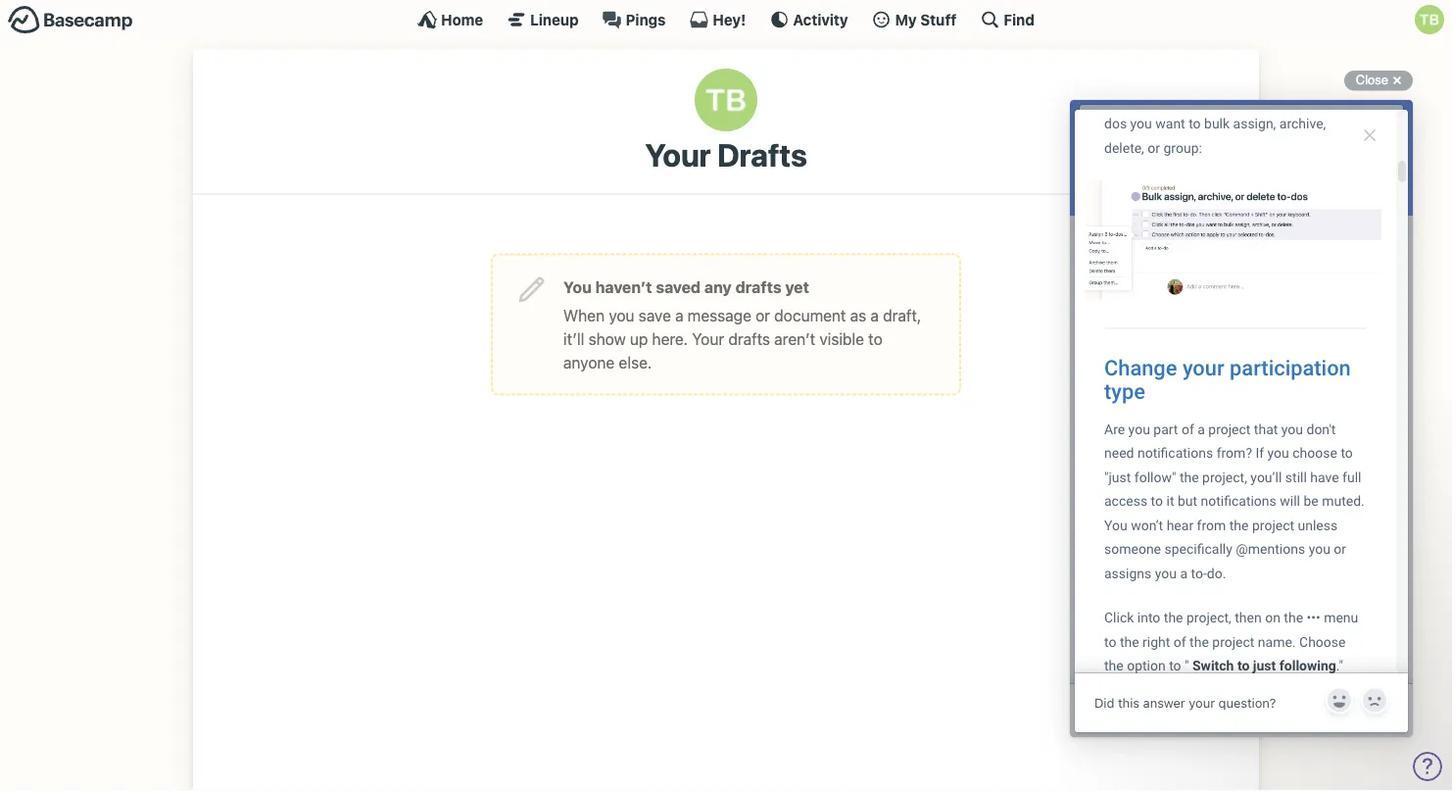 Task type: describe. For each thing, give the bounding box(es) containing it.
or
[[756, 306, 771, 324]]

else.
[[619, 353, 652, 371]]

switch accounts image
[[8, 5, 133, 35]]

any
[[705, 277, 732, 296]]

your drafts
[[645, 136, 807, 174]]

draft,
[[884, 306, 922, 324]]

0 vertical spatial drafts
[[736, 277, 782, 296]]

message
[[688, 306, 752, 324]]

cross small image
[[1386, 69, 1410, 92]]

haven't
[[596, 277, 653, 296]]

my stuff button
[[872, 10, 957, 29]]

activity
[[793, 11, 849, 28]]

aren't
[[775, 329, 816, 348]]

hey!
[[713, 11, 746, 28]]

lineup
[[531, 11, 579, 28]]

to
[[869, 329, 883, 348]]

you
[[564, 277, 592, 296]]

my stuff
[[896, 11, 957, 28]]

close
[[1357, 73, 1389, 87]]

find
[[1004, 11, 1035, 28]]

0 vertical spatial tim burton image
[[1416, 5, 1445, 34]]

your inside you haven't saved any drafts yet when you save a message or document as a draft, it'll show up here. your drafts aren't visible to anyone else.
[[693, 329, 725, 348]]

saved
[[656, 277, 701, 296]]

home
[[441, 11, 484, 28]]

drafts
[[718, 136, 807, 174]]

up
[[630, 329, 648, 348]]

lineup link
[[507, 10, 579, 29]]

1 vertical spatial drafts
[[729, 329, 771, 348]]

it'll
[[564, 329, 585, 348]]

stuff
[[921, 11, 957, 28]]

as
[[851, 306, 867, 324]]



Task type: locate. For each thing, give the bounding box(es) containing it.
1 horizontal spatial tim burton image
[[1416, 5, 1445, 34]]

when
[[564, 306, 605, 324]]

2 a from the left
[[871, 306, 879, 324]]

save
[[639, 306, 671, 324]]

pings
[[626, 11, 666, 28]]

1 a from the left
[[676, 306, 684, 324]]

here.
[[652, 329, 688, 348]]

1 horizontal spatial a
[[871, 306, 879, 324]]

home link
[[418, 10, 484, 29]]

you haven't saved any drafts yet when you save a message or document as a draft, it'll show up here. your drafts aren't visible to anyone else.
[[564, 277, 922, 371]]

0 horizontal spatial tim burton image
[[695, 69, 758, 131]]

drafts down or
[[729, 329, 771, 348]]

your left drafts
[[645, 136, 711, 174]]

main element
[[0, 0, 1453, 38]]

find button
[[981, 10, 1035, 29]]

visible
[[820, 329, 865, 348]]

show
[[589, 329, 626, 348]]

tim burton image
[[1416, 5, 1445, 34], [695, 69, 758, 131]]

your
[[645, 136, 711, 174], [693, 329, 725, 348]]

a right as
[[871, 306, 879, 324]]

your down message
[[693, 329, 725, 348]]

a right save
[[676, 306, 684, 324]]

you
[[609, 306, 635, 324]]

my
[[896, 11, 917, 28]]

yet
[[786, 277, 810, 296]]

cross small image
[[1386, 69, 1410, 92]]

drafts
[[736, 277, 782, 296], [729, 329, 771, 348]]

drafts up or
[[736, 277, 782, 296]]

pings button
[[603, 10, 666, 29]]

a
[[676, 306, 684, 324], [871, 306, 879, 324]]

close button
[[1345, 69, 1414, 92]]

anyone
[[564, 353, 615, 371]]

0 horizontal spatial a
[[676, 306, 684, 324]]

1 vertical spatial your
[[693, 329, 725, 348]]

0 vertical spatial your
[[645, 136, 711, 174]]

hey! button
[[690, 10, 746, 29]]

activity link
[[770, 10, 849, 29]]

1 vertical spatial tim burton image
[[695, 69, 758, 131]]

document
[[775, 306, 847, 324]]



Task type: vqa. For each thing, say whether or not it's contained in the screenshot.
You
yes



